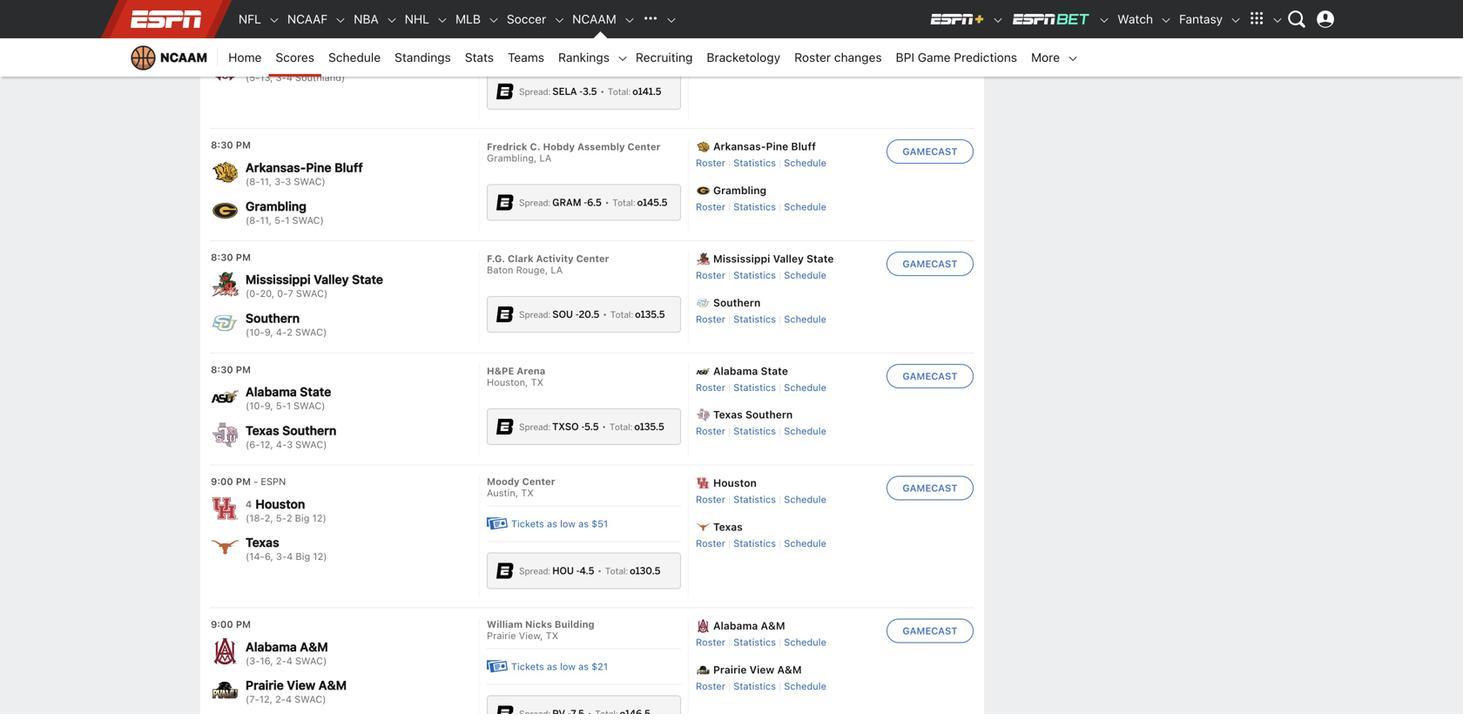 Task type: vqa. For each thing, say whether or not it's contained in the screenshot.
Scores
yes



Task type: locate. For each thing, give the bounding box(es) containing it.
arkansas- right arkansas-pine bluff image
[[713, 140, 766, 153]]

1 total : o135.5 from the top
[[610, 308, 665, 321]]

list for alabama state
[[696, 364, 880, 438]]

1 horizontal spatial alabama a&m link
[[696, 619, 826, 633]]

total : o135.5 for alabama state
[[610, 421, 664, 433]]

roster
[[794, 50, 831, 64], [696, 58, 725, 70], [696, 157, 725, 169], [696, 201, 725, 213], [696, 270, 725, 281], [696, 313, 725, 325], [696, 382, 725, 393], [696, 426, 725, 437], [696, 494, 725, 505], [696, 538, 725, 549], [696, 637, 725, 648], [696, 681, 725, 692]]

6
[[265, 551, 270, 562]]

7 roster statistics schedule from the top
[[696, 426, 826, 437]]

3 tickets from the top
[[511, 661, 544, 672]]

texas inside texas ( 14-6 3-4 big 12 )
[[246, 535, 279, 550]]

4 gamecast link from the top
[[887, 364, 974, 388]]

3
[[285, 176, 291, 187], [287, 439, 293, 450]]

mississippi valley state link up southern ( 10-9 4-2 swac )
[[246, 271, 383, 288]]

2 8:30 pm from the top
[[211, 252, 251, 263]]

4 ( from the top
[[246, 214, 249, 226]]

alabama inside alabama a&m ( 3-16 2-4 swac )
[[246, 639, 297, 654]]

1 vertical spatial prairie view a&m link
[[246, 677, 347, 694]]

: inside spread : gram -6.5
[[548, 197, 551, 208]]

5- right 18-
[[276, 512, 286, 524]]

espn bet image
[[496, 83, 514, 100], [496, 562, 514, 580]]

4 inside prairie view a&m ( 7-12 2-4 swac )
[[286, 694, 292, 705]]

valley right 'mississippi valley state' icon
[[773, 253, 804, 265]]

1 vertical spatial espn bet image
[[496, 562, 514, 580]]

list containing mississippi valley state
[[696, 252, 880, 326]]

0 vertical spatial 7-
[[249, 33, 259, 44]]

16
[[260, 655, 270, 666]]

3 inside "texas southern ( 6-12 4-3 swac )"
[[287, 439, 293, 450]]

3 list from the top
[[696, 364, 880, 438]]

grambling link down arkansas-pine bluff
[[696, 183, 826, 197]]

1 vertical spatial 3
[[287, 439, 293, 450]]

0 vertical spatial southern link
[[696, 296, 826, 310]]

total
[[608, 86, 628, 98], [613, 197, 633, 208], [610, 309, 631, 321], [610, 421, 630, 433], [605, 566, 626, 577]]

7 roster link from the top
[[696, 426, 725, 437]]

0 vertical spatial tickets
[[511, 39, 544, 50]]

roster link for mississippi valley state
[[696, 270, 725, 281]]

schedule for arkansas-pine bluff
[[784, 157, 826, 169]]

6 roster statistics schedule from the top
[[696, 382, 826, 393]]

list containing alabama a&m
[[696, 619, 880, 693]]

texas link for )
[[246, 534, 279, 551]]

swac up prairie view a&m ( 7-12 2-4 swac )
[[295, 655, 323, 666]]

list for arkansas-pine bluff
[[696, 140, 880, 213]]

1 horizontal spatial prairie view a&m link
[[696, 663, 826, 677]]

20.5
[[579, 308, 599, 321]]

1 vertical spatial big
[[296, 551, 310, 562]]

ncaam image
[[623, 14, 636, 26]]

2 10- from the top
[[249, 400, 264, 411]]

mlb image
[[488, 14, 500, 26]]

roster link down 'mississippi valley state' icon
[[696, 270, 725, 281]]

pine
[[766, 140, 788, 153], [306, 160, 331, 175]]

2 11 from the top
[[260, 214, 269, 226]]

southern down 'alabama state' on the bottom of page
[[745, 409, 793, 421]]

5 roster link from the top
[[696, 313, 725, 325]]

2 horizontal spatial center
[[627, 141, 661, 152]]

roster for grambling
[[696, 201, 725, 213]]

1 vertical spatial grambling link
[[246, 198, 307, 214]]

statistics for prairie view a&m
[[734, 681, 776, 692]]

a&m down alabama a&m
[[777, 664, 802, 676]]

1 8:30 from the top
[[211, 140, 233, 151]]

4 statistics link from the top
[[734, 270, 776, 281]]

arkansas-pine bluff link up grambling ( 8-11 5-1 swac )
[[246, 159, 363, 176]]

2 vertical spatial prairie
[[246, 678, 284, 693]]

swac right 7
[[296, 288, 324, 299]]

houston image
[[696, 476, 710, 490]]

1 0- from the left
[[249, 288, 260, 299]]

1 vertical spatial 4-
[[276, 439, 287, 450]]

schedule link for alabama state
[[784, 382, 826, 393]]

schedule link for texas southern
[[784, 426, 826, 437]]

espn bet image down grambling, at the left
[[496, 194, 514, 211]]

as down soccer image
[[547, 39, 557, 50]]

0 horizontal spatial christian
[[298, 56, 352, 70]]

8 statistics from the top
[[734, 494, 776, 505]]

7 statistics from the top
[[734, 426, 776, 437]]

8:30 pm
[[211, 140, 251, 151], [211, 252, 251, 263], [211, 364, 251, 375]]

statistics link for alabama a&m
[[734, 637, 776, 648]]

13 inside houston christian ( 5-13 3-4 southland )
[[260, 72, 270, 83]]

total right "20.5" at the top left of page
[[610, 309, 631, 321]]

alabama state link for roster statistics schedule
[[696, 364, 826, 378]]

grambling right grambling image
[[713, 184, 767, 196]]

) down alabama state ( 10-9 5-1 swac )
[[323, 439, 327, 450]]

alabama a&m link for )
[[246, 639, 328, 655]]

0 horizontal spatial bluff
[[335, 160, 363, 175]]

roster statistics schedule down mississippi valley state
[[696, 270, 826, 281]]

8:30 for alabama
[[211, 364, 233, 375]]

spread inside the spread : sela -3.5
[[519, 86, 548, 98]]

1 vertical spatial houston christian link
[[246, 55, 352, 72]]

baton
[[487, 264, 513, 276]]

0 vertical spatial valley
[[773, 253, 804, 265]]

1 vertical spatial view
[[287, 678, 315, 693]]

christian inside houston christian ( 5-13 3-4 southland )
[[298, 56, 352, 70]]

view down alabama a&m
[[750, 664, 774, 676]]

) inside texas ( 14-6 3-4 big 12 )
[[323, 551, 327, 562]]

1 vertical spatial low
[[560, 518, 576, 530]]

8:30 pm down grambling ( 8-11 5-1 swac )
[[211, 252, 251, 263]]

5 ( from the top
[[246, 288, 249, 299]]

0 vertical spatial la
[[540, 152, 552, 164]]

0 vertical spatial 9
[[264, 327, 270, 338]]

espn bet image
[[1011, 12, 1091, 26]]

arkansas- inside 'list'
[[713, 140, 766, 153]]

as left $51
[[578, 518, 589, 530]]

1 9 from the top
[[264, 327, 270, 338]]

swac down alabama a&m ( 3-16 2-4 swac )
[[294, 694, 322, 705]]

3 gamecast link from the top
[[887, 252, 974, 276]]

2 vertical spatial 2-
[[275, 694, 286, 705]]

4- down mississippi valley state ( 0-20 0-7 swac ) at the left top
[[276, 327, 287, 338]]

:
[[548, 86, 551, 98], [628, 86, 631, 98], [548, 197, 551, 208], [633, 197, 635, 208], [548, 309, 551, 321], [631, 309, 633, 321], [548, 421, 551, 433], [630, 421, 633, 433], [548, 566, 551, 577], [626, 566, 628, 577]]

0 horizontal spatial houston christian link
[[246, 55, 352, 72]]

1 vertical spatial 7-
[[249, 694, 259, 705]]

0 vertical spatial center
[[627, 141, 661, 152]]

roster statistics schedule for grambling
[[696, 201, 826, 213]]

0 vertical spatial prairie view a&m link
[[696, 663, 826, 677]]

pm up alabama state ( 10-9 5-1 swac )
[[236, 364, 251, 375]]

texas southern image
[[696, 408, 710, 422]]

roster link down southern icon
[[696, 313, 725, 325]]

la
[[540, 152, 552, 164], [551, 264, 563, 276]]

grambling ( 8-11 5-1 swac )
[[246, 199, 324, 226]]

texas right the texas southern icon
[[713, 409, 743, 421]]

) right the scores link
[[341, 72, 345, 83]]

: inside spread : sou -20.5
[[548, 309, 551, 321]]

texas
[[713, 409, 743, 421], [246, 423, 279, 438], [713, 521, 743, 533], [246, 535, 279, 550]]

low for alabama a&m
[[560, 661, 576, 672]]

espn bet image down baton
[[496, 306, 514, 323]]

0 vertical spatial 1
[[285, 214, 290, 226]]

1 8- from the top
[[249, 176, 260, 187]]

mississippi right 'mississippi valley state' icon
[[713, 253, 770, 265]]

roster down southern icon
[[696, 313, 725, 325]]

standings
[[395, 50, 451, 64]]

se louisiana ( 7-13 2-5 southland )
[[246, 17, 344, 44]]

state
[[807, 253, 834, 265], [352, 272, 383, 287], [761, 365, 788, 377], [300, 384, 331, 399]]

alabama state link
[[696, 364, 826, 378], [246, 384, 331, 400]]

1 horizontal spatial arkansas-pine bluff link
[[696, 140, 826, 153]]

) up texas ( 14-6 3-4 big 12 )
[[323, 512, 326, 524]]

10 ( from the top
[[246, 551, 249, 562]]

swac
[[294, 176, 322, 187], [292, 214, 320, 226], [296, 288, 324, 299], [295, 327, 323, 338], [294, 400, 322, 411], [295, 439, 323, 450], [295, 655, 323, 666], [294, 694, 322, 705]]

alabama a&m link up prairie view a&m ( 7-12 2-4 swac )
[[246, 639, 328, 655]]

alabama for alabama a&m ( 3-16 2-4 swac )
[[246, 639, 297, 654]]

nba image
[[386, 14, 398, 26]]

houston link down texas southern
[[696, 476, 826, 490]]

1 10- from the top
[[249, 327, 264, 338]]

gamecast link for arkansas-pine bluff
[[887, 140, 974, 164]]

arkansas- for arkansas-pine bluff
[[713, 140, 766, 153]]

total inside total : o145.5
[[613, 197, 633, 208]]

southland down ncaaf
[[294, 33, 340, 44]]

spread inside spread : gram -6.5
[[519, 197, 548, 208]]

: left sou
[[548, 309, 551, 321]]

1 vertical spatial 9:00 pm
[[211, 619, 251, 630]]

roster statistics schedule for alabama state
[[696, 382, 826, 393]]

espn bet image
[[496, 194, 514, 211], [496, 306, 514, 323], [496, 418, 514, 435], [496, 705, 514, 714]]

roster link for alabama state
[[696, 382, 725, 393]]

: left the 'txso'
[[548, 421, 551, 433]]

0 vertical spatial arkansas-pine bluff link
[[696, 140, 826, 153]]

12 right 6
[[313, 551, 323, 562]]

arkansas-pine bluff image
[[696, 140, 710, 153]]

alabama up "texas southern ( 6-12 4-3 swac )"
[[246, 384, 297, 399]]

1 vertical spatial valley
[[314, 272, 349, 287]]

houston inside houston christian ( 5-13 3-4 southland )
[[246, 56, 295, 70]]

1 vertical spatial 8:30
[[211, 252, 233, 263]]

prairie view a&m image
[[696, 663, 710, 677]]

fantasy link
[[1172, 0, 1230, 38]]

: inside spread : hou -4.5
[[548, 566, 551, 577]]

( down alabama state ( 10-9 5-1 swac )
[[246, 439, 249, 450]]

1 8:30 pm from the top
[[211, 140, 251, 151]]

3 statistics from the top
[[734, 201, 776, 213]]

0 vertical spatial pine
[[766, 140, 788, 153]]

1 vertical spatial 11
[[260, 214, 269, 226]]

swac inside southern ( 10-9 4-2 swac )
[[295, 327, 323, 338]]

schedule link for texas
[[784, 538, 826, 549]]

10 roster statistics schedule from the top
[[696, 637, 826, 648]]

1 vertical spatial 9:00
[[211, 619, 233, 630]]

0 horizontal spatial mississippi
[[246, 272, 311, 287]]

schedule
[[328, 50, 381, 64], [784, 58, 826, 70], [784, 157, 826, 169], [784, 201, 826, 213], [784, 270, 826, 281], [784, 313, 826, 325], [784, 382, 826, 393], [784, 426, 826, 437], [784, 494, 826, 505], [784, 538, 826, 549], [784, 637, 826, 648], [784, 681, 826, 692]]

5 list from the top
[[696, 619, 880, 693]]

houston, right mlb
[[487, 8, 528, 19]]

standings link
[[388, 38, 458, 77]]

0 vertical spatial 8:30
[[211, 140, 233, 151]]

grambling inside grambling link
[[713, 184, 767, 196]]

3 statistics link from the top
[[734, 201, 776, 213]]

nfl link
[[232, 0, 268, 38]]

0 vertical spatial 10-
[[249, 327, 264, 338]]

4 up 18-
[[246, 498, 252, 510]]

arkansas-pine bluff link
[[696, 140, 826, 153], [246, 159, 363, 176]]

statistics link for arkansas-pine bluff
[[734, 157, 776, 169]]

: right 5.5
[[630, 421, 633, 433]]

spread inside spread : sou -20.5
[[519, 309, 548, 321]]

) inside "texas southern ( 6-12 4-3 swac )"
[[323, 439, 327, 450]]

1 vertical spatial prairie
[[713, 664, 747, 676]]

10-
[[249, 327, 264, 338], [249, 400, 264, 411]]

total right 5.5
[[610, 421, 630, 433]]

valley inside 'list'
[[773, 253, 804, 265]]

gamecast link
[[887, 0, 974, 21], [887, 140, 974, 164], [887, 252, 974, 276], [887, 364, 974, 388], [887, 476, 974, 500], [887, 619, 974, 643]]

11 ( from the top
[[246, 655, 249, 666]]

2 9 from the top
[[264, 400, 270, 411]]

8:30 for mississippi
[[211, 252, 233, 263]]

center right moody
[[522, 476, 555, 487]]

( inside grambling ( 8-11 5-1 swac )
[[246, 214, 249, 226]]

1 vertical spatial 8:30 pm
[[211, 252, 251, 263]]

7- inside prairie view a&m ( 7-12 2-4 swac )
[[249, 694, 259, 705]]

4 pm from the top
[[236, 476, 251, 487]]

1 tickets from the top
[[511, 39, 544, 50]]

( left 16
[[246, 655, 249, 666]]

11 inside arkansas-pine bluff ( 8-11 3-3 swac )
[[260, 176, 269, 187]]

total : o135.5 right 5.5
[[610, 421, 664, 433]]

2- inside alabama a&m ( 3-16 2-4 swac )
[[276, 655, 286, 666]]

valley for mississippi valley state
[[773, 253, 804, 265]]

pm up alabama a&m ( 3-16 2-4 swac )
[[236, 619, 251, 630]]

statistics for alabama a&m
[[734, 637, 776, 648]]

roster for mississippi valley state
[[696, 270, 725, 281]]

1 2- from the top
[[275, 33, 286, 44]]

0 horizontal spatial ncaam link
[[122, 38, 218, 77]]

bluff inside arkansas-pine bluff ( 8-11 3-3 swac )
[[335, 160, 363, 175]]

2 pm from the top
[[236, 252, 251, 263]]

list containing arkansas-pine bluff
[[696, 140, 880, 213]]

roster statistics schedule for texas
[[696, 538, 826, 549]]

spread inside spread : txso -5.5
[[519, 421, 548, 433]]

0 horizontal spatial valley
[[314, 272, 349, 287]]

pine up grambling ( 8-11 5-1 swac )
[[306, 160, 331, 175]]

statistics for southern
[[734, 313, 776, 325]]

2 roster statistics schedule from the top
[[696, 157, 826, 169]]

tickets down soccer link
[[511, 39, 544, 50]]

watch
[[1118, 12, 1153, 26]]

roster statistics schedule down texas southern
[[696, 426, 826, 437]]

1 horizontal spatial ncaam
[[572, 12, 616, 26]]

10 statistics from the top
[[734, 637, 776, 648]]

alabama inside alabama state ( 10-9 5-1 swac )
[[246, 384, 297, 399]]

gamecast for se louisiana
[[903, 3, 958, 15]]

0 horizontal spatial view
[[287, 678, 315, 693]]

1 horizontal spatial bluff
[[791, 140, 816, 153]]

clark
[[508, 253, 534, 264]]

) inside alabama state ( 10-9 5-1 swac )
[[322, 400, 325, 411]]

list containing alabama state
[[696, 364, 880, 438]]

9:00
[[211, 476, 233, 487], [211, 619, 233, 630]]

mississippi inside mississippi valley state ( 0-20 0-7 swac )
[[246, 272, 311, 287]]

texas link
[[696, 520, 826, 534], [246, 534, 279, 551]]

roster down alabama a&m icon at left bottom
[[696, 637, 725, 648]]

4 roster link from the top
[[696, 270, 725, 281]]

statistics link for alabama state
[[734, 382, 776, 393]]

1 roster statistics schedule from the top
[[696, 58, 826, 70]]

1 horizontal spatial texas link
[[696, 520, 826, 534]]

tickets down view,
[[511, 661, 544, 672]]

nfl
[[239, 12, 261, 26]]

( down alabama a&m ( 3-16 2-4 swac )
[[246, 694, 249, 705]]

2 list from the top
[[696, 252, 880, 326]]

1 horizontal spatial mississippi
[[713, 253, 770, 265]]

roster for arkansas-pine bluff
[[696, 157, 725, 169]]

grambling inside grambling ( 8-11 5-1 swac )
[[246, 199, 307, 213]]

6 statistics from the top
[[734, 382, 776, 393]]

1
[[285, 214, 290, 226], [286, 400, 291, 411]]

1 houston, from the top
[[487, 8, 528, 19]]

mississippi for mississippi valley state ( 0-20 0-7 swac )
[[246, 272, 311, 287]]

rankings link
[[551, 38, 617, 77]]

1 horizontal spatial valley
[[773, 253, 804, 265]]

2 vertical spatial low
[[560, 661, 576, 672]]

) inside grambling ( 8-11 5-1 swac )
[[320, 214, 324, 226]]

1 vertical spatial 10-
[[249, 400, 264, 411]]

5 gamecast from the top
[[903, 483, 958, 494]]

prairie right prairie view a&m image
[[713, 664, 747, 676]]

2 houston, from the top
[[487, 377, 528, 388]]

ncaam link
[[565, 0, 623, 38], [122, 38, 218, 77]]

10 statistics link from the top
[[734, 637, 776, 648]]

ncaaf image
[[335, 14, 347, 26]]

mississippi for mississippi valley state
[[713, 253, 770, 265]]

roster down houston "image"
[[696, 494, 725, 505]]

southland
[[294, 33, 340, 44], [295, 72, 341, 83]]

: left o141.5
[[628, 86, 631, 98]]

prairie for prairie view a&m ( 7-12 2-4 swac )
[[246, 678, 284, 693]]

houston christian link for )
[[246, 55, 352, 72]]

0 vertical spatial mississippi valley state link
[[696, 252, 834, 266]]

swac inside grambling ( 8-11 5-1 swac )
[[292, 214, 320, 226]]

roster for texas
[[696, 538, 725, 549]]

more espn image
[[1244, 6, 1270, 32], [1272, 14, 1284, 26]]

teams
[[508, 50, 544, 64]]

8 statistics link from the top
[[734, 494, 776, 505]]

9 ( from the top
[[246, 512, 249, 524]]

2 horizontal spatial prairie
[[713, 664, 747, 676]]

alabama for alabama state ( 10-9 5-1 swac )
[[246, 384, 297, 399]]

texas link for roster statistics schedule
[[696, 520, 826, 534]]

espn bet image for alabama state
[[496, 418, 514, 435]]

1 horizontal spatial christian
[[759, 41, 806, 54]]

watch link
[[1111, 0, 1160, 38]]

roster link
[[696, 58, 725, 70], [696, 157, 725, 169], [696, 201, 725, 213], [696, 270, 725, 281], [696, 313, 725, 325], [696, 382, 725, 393], [696, 426, 725, 437], [696, 494, 725, 505], [696, 538, 725, 549], [696, 637, 725, 648], [696, 681, 725, 692]]

alabama state link up texas southern
[[696, 364, 826, 378]]

4 inside 4 houston ( 18-2 5-2 big 12 )
[[246, 498, 252, 510]]

3.5
[[583, 86, 597, 98]]

11 statistics link from the top
[[734, 681, 776, 692]]

4 roster statistics schedule from the top
[[696, 270, 826, 281]]

8 roster link from the top
[[696, 494, 725, 505]]

1 horizontal spatial prairie
[[487, 630, 516, 641]]

1 vertical spatial arkansas-pine bluff link
[[246, 159, 363, 176]]

) inside alabama a&m ( 3-16 2-4 swac )
[[323, 655, 327, 666]]

1 statistics link from the top
[[734, 58, 776, 70]]

0 horizontal spatial southern link
[[246, 310, 300, 327]]

spread : sela -3.5
[[519, 86, 597, 98]]

espn more sports home page image
[[637, 6, 663, 32]]

mississippi
[[713, 253, 770, 265], [246, 272, 311, 287]]

4 list from the top
[[696, 476, 880, 550]]

4 inside houston christian ( 5-13 3-4 southland )
[[286, 72, 293, 83]]

se louisiana link
[[246, 16, 320, 33]]

texas southern link down alabama state ( 10-9 5-1 swac )
[[246, 422, 336, 439]]

1 spread from the top
[[519, 86, 548, 98]]

0 vertical spatial mississippi
[[713, 253, 770, 265]]

2 total : o135.5 from the top
[[610, 421, 664, 433]]

nhl link
[[398, 0, 436, 38]]

gamecast
[[903, 3, 958, 15], [903, 146, 958, 157], [903, 258, 958, 270], [903, 370, 958, 382], [903, 483, 958, 494], [903, 625, 958, 637]]

1 ( from the top
[[246, 33, 249, 44]]

mississippi inside 'list'
[[713, 253, 770, 265]]

roster for houston christian
[[696, 58, 725, 70]]

10 roster link from the top
[[696, 637, 725, 648]]

1 vertical spatial la
[[551, 264, 563, 276]]

13 inside the se louisiana ( 7-13 2-5 southland )
[[259, 33, 270, 44]]

0 horizontal spatial arkansas-pine bluff link
[[246, 159, 363, 176]]

spread : hou -4.5
[[519, 565, 594, 577]]

0 horizontal spatial 0-
[[249, 288, 260, 299]]

1 gamecast from the top
[[903, 3, 958, 15]]

swac up "texas southern ( 6-12 4-3 swac )"
[[294, 400, 322, 411]]

o130.5
[[630, 565, 660, 577]]

1 horizontal spatial pine
[[766, 140, 788, 153]]

6 ( from the top
[[246, 327, 249, 338]]

: inside spread : txso -5.5
[[548, 421, 551, 433]]

christian for houston christian
[[759, 41, 806, 54]]

southern down alabama state ( 10-9 5-1 swac )
[[282, 423, 336, 438]]

espn bet image down h&pe arena houston, tx
[[496, 418, 514, 435]]

0 horizontal spatial alabama a&m link
[[246, 639, 328, 655]]

5 pm from the top
[[236, 619, 251, 630]]

0 vertical spatial 9:00 pm
[[211, 476, 251, 487]]

pine inside arkansas-pine bluff ( 8-11 3-3 swac )
[[306, 160, 331, 175]]

swac inside "texas southern ( 6-12 4-3 swac )"
[[295, 439, 323, 450]]

0 vertical spatial christian
[[759, 41, 806, 54]]

0 vertical spatial 4-
[[276, 327, 287, 338]]

3 low from the top
[[560, 661, 576, 672]]

alabama a&m
[[713, 620, 785, 632]]

( left 6
[[246, 551, 249, 562]]

2 statistics link from the top
[[734, 157, 776, 169]]

statistics for grambling
[[734, 201, 776, 213]]

total : o135.5 right "20.5" at the top left of page
[[610, 308, 665, 321]]

5- down home
[[249, 72, 260, 83]]

more sports image
[[665, 14, 677, 26]]

nhl
[[405, 12, 429, 26]]

texas for texas ( 14-6 3-4 big 12 )
[[246, 535, 279, 550]]

roster link down houston "image"
[[696, 494, 725, 505]]

schedule link for mississippi valley state
[[784, 270, 826, 281]]

arkansas-pine bluff link inside 'list'
[[696, 140, 826, 153]]

: left hou
[[548, 566, 551, 577]]

0 vertical spatial total : o135.5
[[610, 308, 665, 321]]

7 statistics link from the top
[[734, 426, 776, 437]]

espn bet image for mississippi valley state
[[496, 306, 514, 323]]

11 roster link from the top
[[696, 681, 725, 692]]

roster link down houston christian image
[[696, 58, 725, 70]]

6 gamecast link from the top
[[887, 619, 974, 643]]

1 vertical spatial bluff
[[335, 160, 363, 175]]

roster for alabama a&m
[[696, 637, 725, 648]]

valley
[[773, 253, 804, 265], [314, 272, 349, 287]]

13
[[259, 33, 270, 44], [260, 72, 270, 83]]

2 gamecast from the top
[[903, 146, 958, 157]]

total for alabama state
[[610, 421, 630, 433]]

5 spread from the top
[[519, 566, 548, 577]]

2 2- from the top
[[276, 655, 286, 666]]

1 7- from the top
[[249, 33, 259, 44]]

houston christian link
[[696, 41, 826, 55], [246, 55, 352, 72]]

: left o130.5
[[626, 566, 628, 577]]

9 roster statistics schedule from the top
[[696, 538, 826, 549]]

roster link down grambling image
[[696, 201, 725, 213]]

houston for houston christian
[[713, 41, 757, 54]]

( inside texas ( 14-6 3-4 big 12 )
[[246, 551, 249, 562]]

houston, up spread : txso -5.5
[[487, 377, 528, 388]]

5
[[286, 33, 292, 44]]

20
[[260, 288, 272, 299]]

prairie view a&m link down alabama a&m
[[696, 663, 826, 677]]

total inside total : o130.5
[[605, 566, 626, 577]]

0 vertical spatial bluff
[[791, 140, 816, 153]]

pine for arkansas-pine bluff
[[766, 140, 788, 153]]

3 ( from the top
[[246, 176, 249, 187]]

schedule for texas southern
[[784, 426, 826, 437]]

ncaam link up $20
[[565, 0, 623, 38]]

0 horizontal spatial alabama state link
[[246, 384, 331, 400]]

0 vertical spatial houston,
[[487, 8, 528, 19]]

swac inside prairie view a&m ( 7-12 2-4 swac )
[[294, 694, 322, 705]]

5 statistics link from the top
[[734, 313, 776, 325]]

8:30 pm for alabama state
[[211, 364, 251, 375]]

la inside f.g. clark activity center baton rouge, la
[[551, 264, 563, 276]]

bracketology
[[707, 50, 780, 64]]

list
[[696, 140, 880, 213], [696, 252, 880, 326], [696, 364, 880, 438], [696, 476, 880, 550], [696, 619, 880, 693]]

1 espn bet image from the top
[[496, 194, 514, 211]]

roster statistics schedule for houston christian
[[696, 58, 826, 70]]

mississippi valley state image
[[696, 252, 710, 266]]

0-
[[249, 288, 260, 299], [277, 288, 288, 299]]

( inside alabama a&m ( 3-16 2-4 swac )
[[246, 655, 249, 666]]

la right grambling, at the left
[[540, 152, 552, 164]]

as up spread : hou -4.5 at the left bottom of page
[[547, 518, 557, 530]]

1 vertical spatial houston,
[[487, 377, 528, 388]]

houston christian ( 5-13 3-4 southland )
[[246, 56, 352, 83]]

11 statistics from the top
[[734, 681, 776, 692]]

total for arkansas-pine bluff
[[613, 197, 633, 208]]

view down alabama a&m ( 3-16 2-4 swac )
[[287, 678, 315, 693]]

0 vertical spatial texas link
[[696, 520, 826, 534]]

texas ( 14-6 3-4 big 12 )
[[246, 535, 327, 562]]

5 gamecast link from the top
[[887, 476, 974, 500]]

view inside prairie view a&m ( 7-12 2-4 swac )
[[287, 678, 315, 693]]

southland for christian
[[295, 72, 341, 83]]

low for se louisiana
[[560, 39, 576, 50]]

2 spread from the top
[[519, 197, 548, 208]]

3 gamecast from the top
[[903, 258, 958, 270]]

nba link
[[347, 0, 386, 38]]

12 ( from the top
[[246, 694, 249, 705]]

0 vertical spatial view
[[750, 664, 774, 676]]

southland inside the se louisiana ( 7-13 2-5 southland )
[[294, 33, 340, 44]]

total : o135.5
[[610, 308, 665, 321], [610, 421, 664, 433]]

6 statistics link from the top
[[734, 382, 776, 393]]

0 vertical spatial grambling
[[713, 184, 767, 196]]

pm for alabama a&m
[[236, 619, 251, 630]]

valley inside mississippi valley state ( 0-20 0-7 swac )
[[314, 272, 349, 287]]

prairie view a&m link for roster statistics schedule
[[696, 663, 826, 677]]

roster for prairie view a&m
[[696, 681, 725, 692]]

8 roster statistics schedule from the top
[[696, 494, 826, 505]]

2 espn bet image from the top
[[496, 306, 514, 323]]

0- left 7
[[249, 288, 260, 299]]

roster link for texas
[[696, 538, 725, 549]]

12
[[260, 439, 270, 450], [312, 512, 323, 524], [313, 551, 323, 562], [259, 694, 270, 705]]

houston inside 4 houston ( 18-2 5-2 big 12 )
[[255, 497, 305, 511]]

statistics link for grambling
[[734, 201, 776, 213]]

12 inside 4 houston ( 18-2 5-2 big 12 )
[[312, 512, 323, 524]]

0 vertical spatial alabama state link
[[696, 364, 826, 378]]

austin,
[[487, 487, 518, 499]]

southern link down 20
[[246, 310, 300, 327]]

9 down 20
[[264, 327, 270, 338]]

profile management image
[[1317, 10, 1334, 28]]

tx right view,
[[546, 630, 558, 641]]

0 vertical spatial 8:30 pm
[[211, 140, 251, 151]]

espn bet image for texas
[[496, 562, 514, 580]]

3 8:30 from the top
[[211, 364, 233, 375]]

1 horizontal spatial texas southern link
[[696, 408, 826, 422]]

1 horizontal spatial arkansas-
[[713, 140, 766, 153]]

grambling link for roster statistics schedule
[[696, 183, 826, 197]]

watch image
[[1160, 14, 1172, 26]]

3 spread from the top
[[519, 309, 548, 321]]

spread
[[519, 86, 548, 98], [519, 197, 548, 208], [519, 309, 548, 321], [519, 421, 548, 433], [519, 566, 548, 577]]

schedule for mississippi valley state
[[784, 270, 826, 281]]

2 vertical spatial 8:30 pm
[[211, 364, 251, 375]]

spread left the 'txso'
[[519, 421, 548, 433]]

1 gamecast link from the top
[[887, 0, 974, 21]]

arkansas-pine bluff link up grambling image
[[696, 140, 826, 153]]

1 espn bet image from the top
[[496, 83, 514, 100]]

mississippi valley state link inside 'list'
[[696, 252, 834, 266]]

o135.5 for alabama state
[[634, 421, 664, 433]]

8:30 pm for arkansas-pine bluff
[[211, 140, 251, 151]]

1 horizontal spatial southern link
[[696, 296, 826, 310]]

1 vertical spatial 13
[[260, 72, 270, 83]]

texas southern link for roster statistics schedule
[[696, 408, 826, 422]]

schedule link
[[321, 38, 388, 77], [784, 58, 826, 70], [784, 157, 826, 169], [784, 201, 826, 213], [784, 270, 826, 281], [784, 313, 826, 325], [784, 382, 826, 393], [784, 426, 826, 437], [784, 494, 826, 505], [784, 538, 826, 549], [784, 637, 826, 648], [784, 681, 826, 692]]

low left $21
[[560, 661, 576, 672]]

0 horizontal spatial grambling
[[246, 199, 307, 213]]

) up grambling ( 8-11 5-1 swac )
[[322, 176, 325, 187]]

1 vertical spatial southern link
[[246, 310, 300, 327]]

18-
[[249, 512, 265, 524]]

total right 6.5
[[613, 197, 633, 208]]

alabama right alabama a&m icon at left bottom
[[713, 620, 758, 632]]

( inside houston christian ( 5-13 3-4 southland )
[[246, 72, 249, 83]]

arkansas- inside arkansas-pine bluff ( 8-11 3-3 swac )
[[246, 160, 306, 175]]

roster changes link
[[787, 38, 889, 77]]

: left o145.5
[[633, 197, 635, 208]]

center inside moody center austin, tx
[[522, 476, 555, 487]]

4 statistics from the top
[[734, 270, 776, 281]]

2- inside the se louisiana ( 7-13 2-5 southland )
[[275, 33, 286, 44]]

( inside alabama state ( 10-9 5-1 swac )
[[246, 400, 249, 411]]

- right the 'txso'
[[581, 421, 585, 433]]

2- down alabama a&m ( 3-16 2-4 swac )
[[275, 694, 286, 705]]

2 0- from the left
[[277, 288, 288, 299]]

2 gamecast link from the top
[[887, 140, 974, 164]]

0 vertical spatial 13
[[259, 33, 270, 44]]

9 statistics from the top
[[734, 538, 776, 549]]

) down alabama a&m ( 3-16 2-4 swac )
[[322, 694, 326, 705]]

southland inside houston christian ( 5-13 3-4 southland )
[[295, 72, 341, 83]]

houston for houston christian ( 5-13 3-4 southland )
[[246, 56, 295, 70]]

3 8:30 pm from the top
[[211, 364, 251, 375]]

schedule for prairie view a&m
[[784, 681, 826, 692]]

espn bet image for arkansas-pine bluff
[[496, 194, 514, 211]]

9:00 pm left espn
[[211, 476, 251, 487]]

4 spread from the top
[[519, 421, 548, 433]]

1 horizontal spatial houston christian link
[[696, 41, 826, 55]]

0 horizontal spatial mississippi valley state link
[[246, 271, 383, 288]]

1 horizontal spatial mississippi valley state link
[[696, 252, 834, 266]]

alabama state
[[713, 365, 788, 377]]

0 vertical spatial 9:00
[[211, 476, 233, 487]]

roster changes
[[794, 50, 882, 64]]

houston link
[[696, 476, 826, 490], [255, 496, 305, 512]]

5 roster statistics schedule from the top
[[696, 313, 826, 325]]

0 horizontal spatial ncaam
[[160, 50, 207, 64]]

alabama state link inside 'list'
[[696, 364, 826, 378]]

prairie for prairie view a&m
[[713, 664, 747, 676]]

pine right arkansas-pine bluff image
[[766, 140, 788, 153]]

prairie
[[487, 630, 516, 641], [713, 664, 747, 676], [246, 678, 284, 693]]

tickets for se louisiana
[[511, 39, 544, 50]]

) up prairie view a&m ( 7-12 2-4 swac )
[[323, 655, 327, 666]]

8:30
[[211, 140, 233, 151], [211, 252, 233, 263], [211, 364, 233, 375]]

grambling
[[713, 184, 767, 196], [246, 199, 307, 213]]

0 vertical spatial houston link
[[696, 476, 826, 490]]

1 vertical spatial total : o135.5
[[610, 421, 664, 433]]

1 down arkansas-pine bluff ( 8-11 3-3 swac )
[[285, 214, 290, 226]]

o135.5
[[635, 308, 665, 321], [634, 421, 664, 433]]

1 roster link from the top
[[696, 58, 725, 70]]

recruiting
[[636, 50, 693, 64]]

2 vertical spatial center
[[522, 476, 555, 487]]

spread left the sela
[[519, 86, 548, 98]]

0 vertical spatial 8-
[[249, 176, 260, 187]]

houston christian link for roster statistics schedule
[[696, 41, 826, 55]]

3 roster statistics schedule from the top
[[696, 201, 826, 213]]

0 vertical spatial big
[[295, 512, 310, 524]]

southland for louisiana
[[294, 33, 340, 44]]

2 7- from the top
[[249, 694, 259, 705]]

2 ( from the top
[[246, 72, 249, 83]]

1 vertical spatial o135.5
[[634, 421, 664, 433]]

mississippi valley state link for roster statistics schedule
[[696, 252, 834, 266]]

la for arkansas-pine bluff
[[540, 152, 552, 164]]

grambling down arkansas-pine bluff ( 8-11 3-3 swac )
[[246, 199, 307, 213]]

2 8- from the top
[[249, 214, 260, 226]]

texas link down houston "image"
[[696, 520, 826, 534]]

0 horizontal spatial houston link
[[255, 496, 305, 512]]

3 right the 6-
[[287, 439, 293, 450]]

4
[[286, 72, 293, 83], [246, 498, 252, 510], [287, 551, 293, 562], [286, 655, 293, 666], [286, 694, 292, 705]]

alabama state link up "texas southern ( 6-12 4-3 swac )"
[[246, 384, 331, 400]]

0 horizontal spatial prairie view a&m link
[[246, 677, 347, 694]]

southland down scores
[[295, 72, 341, 83]]

center inside fredrick c. hobdy assembly center grambling, la
[[627, 141, 661, 152]]

) down arkansas-pine bluff ( 8-11 3-3 swac )
[[320, 214, 324, 226]]

nhl image
[[436, 14, 449, 26]]

spread : sou -20.5
[[519, 308, 599, 321]]

0 vertical spatial prairie
[[487, 630, 516, 641]]



Task type: describe. For each thing, give the bounding box(es) containing it.
roster link for texas southern
[[696, 426, 725, 437]]

roster link for houston christian
[[696, 58, 725, 70]]

2 low from the top
[[560, 518, 576, 530]]

center inside f.g. clark activity center baton rouge, la
[[576, 253, 609, 264]]

christian for houston christian ( 5-13 3-4 southland )
[[298, 56, 352, 70]]

4 espn bet image from the top
[[496, 705, 514, 714]]

total : o135.5 for mississippi valley state
[[610, 308, 665, 321]]

grambling for grambling
[[713, 184, 767, 196]]

assembly
[[577, 141, 625, 152]]

gamecast for alabama a&m
[[903, 625, 958, 637]]

sou
[[552, 308, 573, 321]]

10- inside alabama state ( 10-9 5-1 swac )
[[249, 400, 264, 411]]

hobdy
[[543, 141, 575, 152]]

- for alabama state
[[581, 421, 585, 433]]

5- inside grambling ( 8-11 5-1 swac )
[[274, 214, 285, 226]]

1 9:00 from the top
[[211, 476, 233, 487]]

12 inside "texas southern ( 6-12 4-3 swac )"
[[260, 439, 270, 450]]

la for mississippi valley state
[[551, 264, 563, 276]]

1 horizontal spatial ncaam link
[[565, 0, 623, 38]]

se
[[246, 17, 261, 32]]

5- inside 4 houston ( 18-2 5-2 big 12 )
[[276, 512, 286, 524]]

schedule link for grambling
[[784, 201, 826, 213]]

william nicks building prairie view, tx
[[487, 619, 595, 641]]

building
[[555, 619, 595, 630]]

swac inside alabama state ( 10-9 5-1 swac )
[[294, 400, 322, 411]]

state inside alabama state ( 10-9 5-1 swac )
[[300, 384, 331, 399]]

texas image
[[696, 520, 710, 534]]

statistics for texas southern
[[734, 426, 776, 437]]

( inside mississippi valley state ( 0-20 0-7 swac )
[[246, 288, 249, 299]]

$20
[[591, 39, 609, 50]]

roster link for alabama a&m
[[696, 637, 725, 648]]

swac inside alabama a&m ( 3-16 2-4 swac )
[[295, 655, 323, 666]]

southern inside "texas southern ( 6-12 4-3 swac )"
[[282, 423, 336, 438]]

) inside 4 houston ( 18-2 5-2 big 12 )
[[323, 512, 326, 524]]

2- for louisiana
[[275, 33, 286, 44]]

gamecast link for mississippi valley state
[[887, 252, 974, 276]]

schedule for houston christian
[[784, 58, 826, 70]]

8- inside arkansas-pine bluff ( 8-11 3-3 swac )
[[249, 176, 260, 187]]

spread for alabama state
[[519, 421, 548, 433]]

3 inside arkansas-pine bluff ( 8-11 3-3 swac )
[[285, 176, 291, 187]]

13 for houston
[[260, 72, 270, 83]]

schedule link for houston
[[784, 494, 826, 505]]

view,
[[519, 630, 543, 641]]

o145.5
[[637, 196, 667, 208]]

roster link for southern
[[696, 313, 725, 325]]

espn plus image
[[992, 14, 1004, 26]]

schedule for houston
[[784, 494, 826, 505]]

a&m inside prairie view a&m ( 7-12 2-4 swac )
[[319, 678, 347, 693]]

5- inside houston christian ( 5-13 3-4 southland )
[[249, 72, 260, 83]]

) inside houston christian ( 5-13 3-4 southland )
[[341, 72, 345, 83]]

roster for texas southern
[[696, 426, 725, 437]]

rouge,
[[516, 264, 548, 276]]

: inside total : o145.5
[[633, 197, 635, 208]]

gamecast link for alabama a&m
[[887, 619, 974, 643]]

schedule for alabama a&m
[[784, 637, 826, 648]]

houston christian image
[[696, 41, 710, 55]]

hou
[[552, 565, 574, 577]]

as down william nicks building prairie view, tx
[[547, 661, 557, 672]]

tickets for alabama a&m
[[511, 661, 544, 672]]

f.g. clark activity center baton rouge, la
[[487, 253, 609, 276]]

nfl image
[[268, 14, 280, 26]]

espn+ image
[[929, 12, 985, 26]]

5- inside alabama state ( 10-9 5-1 swac )
[[276, 400, 286, 411]]

0 horizontal spatial more espn image
[[1244, 6, 1270, 32]]

home link
[[221, 38, 269, 77]]

schedule for southern
[[784, 313, 826, 325]]

texas southern
[[713, 409, 793, 421]]

c.
[[530, 141, 540, 152]]

texas for texas
[[713, 521, 743, 533]]

1 inside alabama state ( 10-9 5-1 swac )
[[286, 400, 291, 411]]

mississippi valley state ( 0-20 0-7 swac )
[[246, 272, 383, 299]]

espn bet image
[[1098, 14, 1111, 26]]

tickets as low as $21 link
[[487, 656, 608, 677]]

tx inside william nicks building prairie view, tx
[[546, 630, 558, 641]]

moody
[[487, 476, 520, 487]]

list containing houston
[[696, 476, 880, 550]]

bracketology link
[[700, 38, 787, 77]]

4 inside alabama a&m ( 3-16 2-4 swac )
[[286, 655, 293, 666]]

9 inside alabama state ( 10-9 5-1 swac )
[[264, 400, 270, 411]]

- right hou
[[576, 565, 580, 577]]

: inside total : o130.5
[[626, 566, 628, 577]]

1 vertical spatial ncaam
[[160, 50, 207, 64]]

tickets as low as $20
[[511, 39, 609, 50]]

13 for se
[[259, 33, 270, 44]]

4- inside "texas southern ( 6-12 4-3 swac )"
[[276, 439, 287, 450]]

soccer image
[[553, 14, 565, 26]]

swac inside arkansas-pine bluff ( 8-11 3-3 swac )
[[294, 176, 322, 187]]

roster statistics schedule for southern
[[696, 313, 826, 325]]

tx inside h&pe arena houston, tx
[[531, 377, 544, 388]]

h&pe arena houston, tx
[[487, 365, 545, 388]]

: right "20.5" at the top left of page
[[631, 309, 633, 321]]

statistics for houston christian
[[734, 58, 776, 70]]

7- inside the se louisiana ( 7-13 2-5 southland )
[[249, 33, 259, 44]]

roster statistics schedule for prairie view a&m
[[696, 681, 826, 692]]

william
[[487, 619, 523, 630]]

list for mississippi valley state
[[696, 252, 880, 326]]

texas southern ( 6-12 4-3 swac )
[[246, 423, 336, 450]]

12 inside texas ( 14-6 3-4 big 12 )
[[313, 551, 323, 562]]

( inside 4 houston ( 18-2 5-2 big 12 )
[[246, 512, 249, 524]]

fantasy image
[[1230, 14, 1242, 26]]

swac inside mississippi valley state ( 0-20 0-7 swac )
[[296, 288, 324, 299]]

- right the sela
[[579, 86, 583, 98]]

3- inside houston christian ( 5-13 3-4 southland )
[[276, 72, 286, 83]]

pm for mississippi valley state
[[236, 252, 251, 263]]

3- inside alabama a&m ( 3-16 2-4 swac )
[[249, 655, 260, 666]]

arkansas-pine bluff link for roster statistics schedule
[[696, 140, 826, 153]]

tx left soccer image
[[531, 8, 544, 19]]

houston, tx
[[487, 8, 544, 19]]

as left $20
[[578, 39, 589, 50]]

schedule link for arkansas-pine bluff
[[784, 157, 826, 169]]

southern image
[[696, 296, 710, 310]]

alabama a&m image
[[696, 619, 710, 633]]

8- inside grambling ( 8-11 5-1 swac )
[[249, 214, 260, 226]]

( inside southern ( 10-9 4-2 swac )
[[246, 327, 249, 338]]

total inside total : o141.5
[[608, 86, 628, 98]]

2 inside southern ( 10-9 4-2 swac )
[[287, 327, 293, 338]]

alabama a&m ( 3-16 2-4 swac )
[[246, 639, 328, 666]]

fantasy
[[1179, 12, 1223, 26]]

3- inside arkansas-pine bluff ( 8-11 3-3 swac )
[[274, 176, 285, 187]]

9 inside southern ( 10-9 4-2 swac )
[[264, 327, 270, 338]]

state inside mississippi valley state ( 0-20 0-7 swac )
[[352, 272, 383, 287]]

changes
[[834, 50, 882, 64]]

1 inside grambling ( 8-11 5-1 swac )
[[285, 214, 290, 226]]

activity
[[536, 253, 574, 264]]

scores
[[276, 50, 314, 64]]

2- inside prairie view a&m ( 7-12 2-4 swac )
[[275, 694, 286, 705]]

louisiana
[[264, 17, 320, 32]]

12 inside prairie view a&m ( 7-12 2-4 swac )
[[259, 694, 270, 705]]

espn bet image for houston christian
[[496, 83, 514, 100]]

tickets as low as $20 link
[[487, 34, 609, 55]]

big inside 4 houston ( 18-2 5-2 big 12 )
[[295, 512, 310, 524]]

southern link for roster statistics schedule
[[696, 296, 826, 310]]

1 9:00 pm from the top
[[211, 476, 251, 487]]

roster link for arkansas-pine bluff
[[696, 157, 725, 169]]

1 horizontal spatial more espn image
[[1272, 14, 1284, 26]]

scores link
[[269, 38, 321, 77]]

soccer link
[[500, 0, 553, 38]]

10- inside southern ( 10-9 4-2 swac )
[[249, 327, 264, 338]]

mlb link
[[449, 0, 488, 38]]

spread : gram -6.5
[[519, 196, 602, 208]]

11 inside grambling ( 8-11 5-1 swac )
[[260, 214, 269, 226]]

stats
[[465, 50, 494, 64]]

8:30 pm for mississippi valley state
[[211, 252, 251, 263]]

spread for mississippi valley state
[[519, 309, 548, 321]]

rankings image
[[617, 52, 629, 65]]

( inside arkansas-pine bluff ( 8-11 3-3 swac )
[[246, 176, 249, 187]]

alabama a&m link for roster statistics schedule
[[696, 619, 826, 633]]

gamecast for arkansas-pine bluff
[[903, 146, 958, 157]]

1 vertical spatial houston link
[[255, 496, 305, 512]]

statistics for mississippi valley state
[[734, 270, 776, 281]]

schedule link for alabama a&m
[[784, 637, 826, 648]]

statistics for alabama state
[[734, 382, 776, 393]]

: inside total : o141.5
[[628, 86, 631, 98]]

prairie inside william nicks building prairie view, tx
[[487, 630, 516, 641]]

gamecast for alabama state
[[903, 370, 958, 382]]

roster statistics schedule for alabama a&m
[[696, 637, 826, 648]]

gamecast link for se louisiana
[[887, 0, 974, 21]]

pine for arkansas-pine bluff ( 8-11 3-3 swac )
[[306, 160, 331, 175]]

mississippi valley state
[[713, 253, 834, 265]]

southern link for )
[[246, 310, 300, 327]]

arkansas-pine bluff ( 8-11 3-3 swac )
[[246, 160, 363, 187]]

4 inside texas ( 14-6 3-4 big 12 )
[[287, 551, 293, 562]]

recruiting link
[[629, 38, 700, 77]]

statistics for houston
[[734, 494, 776, 505]]

arkansas-pine bluff
[[713, 140, 816, 153]]

f.g.
[[487, 253, 505, 264]]

pm for alabama state
[[236, 364, 251, 375]]

$21
[[591, 661, 608, 672]]

mlb
[[456, 12, 481, 26]]

global navigation element
[[122, 0, 1341, 38]]

prairie view a&m link for )
[[246, 677, 347, 694]]

prairie view a&m ( 7-12 2-4 swac )
[[246, 678, 347, 705]]

) inside arkansas-pine bluff ( 8-11 3-3 swac )
[[322, 176, 325, 187]]

( inside "texas southern ( 6-12 4-3 swac )"
[[246, 439, 249, 450]]

arkansas-pine bluff link for )
[[246, 159, 363, 176]]

roster statistics schedule for texas southern
[[696, 426, 826, 437]]

8:30 for arkansas-
[[211, 140, 233, 151]]

gram
[[552, 196, 581, 208]]

) inside southern ( 10-9 4-2 swac )
[[323, 327, 327, 338]]

big inside texas ( 14-6 3-4 big 12 )
[[296, 551, 310, 562]]

a&m inside alabama a&m ( 3-16 2-4 swac )
[[300, 639, 328, 654]]

spread inside spread : hou -4.5
[[519, 566, 548, 577]]

grambling image
[[696, 183, 710, 197]]

soccer
[[507, 12, 546, 26]]

schedule for texas
[[784, 538, 826, 549]]

roster statistics schedule for arkansas-pine bluff
[[696, 157, 826, 169]]

7
[[288, 288, 293, 299]]

tx inside moody center austin, tx
[[521, 487, 534, 499]]

ncaam inside global navigation element
[[572, 12, 616, 26]]

- for arkansas-pine bluff
[[584, 196, 587, 208]]

statistics link for houston
[[734, 494, 776, 505]]

roster left changes
[[794, 50, 831, 64]]

sela
[[552, 86, 577, 98]]

tickets as low as $51 link
[[487, 513, 608, 534]]

southern inside southern ( 10-9 4-2 swac )
[[246, 311, 300, 325]]

4.5
[[580, 565, 594, 577]]

2 tickets from the top
[[511, 518, 544, 530]]

spread for arkansas-pine bluff
[[519, 197, 548, 208]]

texas for texas southern
[[713, 409, 743, 421]]

view for prairie view a&m
[[750, 664, 774, 676]]

6-
[[249, 439, 260, 450]]

alabama state link for )
[[246, 384, 331, 400]]

prairie view a&m
[[713, 664, 802, 676]]

more
[[1031, 50, 1060, 64]]

arkansas- for arkansas-pine bluff ( 8-11 3-3 swac )
[[246, 160, 306, 175]]

houston christian
[[713, 41, 806, 54]]

4 houston ( 18-2 5-2 big 12 )
[[246, 497, 326, 524]]

14-
[[249, 551, 265, 562]]

southern ( 10-9 4-2 swac )
[[246, 311, 327, 338]]

texas southern link for )
[[246, 422, 336, 439]]

5.5
[[585, 421, 599, 433]]

valley for mississippi valley state ( 0-20 0-7 swac )
[[314, 272, 349, 287]]

statistics link for southern
[[734, 313, 776, 325]]

) inside prairie view a&m ( 7-12 2-4 swac )
[[322, 694, 326, 705]]

statistics link for houston christian
[[734, 58, 776, 70]]

teams link
[[501, 38, 551, 77]]

bpi
[[896, 50, 914, 64]]

- for mississippi valley state
[[575, 308, 579, 321]]

schedule link for prairie view a&m
[[784, 681, 826, 692]]

h&pe
[[487, 365, 514, 377]]

rankings
[[558, 50, 610, 64]]

txso
[[552, 421, 579, 433]]

4- inside southern ( 10-9 4-2 swac )
[[276, 327, 287, 338]]

gamecast for mississippi valley state
[[903, 258, 958, 270]]

grambling,
[[487, 152, 537, 164]]

predictions
[[954, 50, 1017, 64]]

game
[[918, 50, 951, 64]]

total : o145.5
[[613, 196, 667, 208]]

bluff for arkansas-pine bluff ( 8-11 3-3 swac )
[[335, 160, 363, 175]]

2 9:00 pm from the top
[[211, 619, 251, 630]]

) inside the se louisiana ( 7-13 2-5 southland )
[[340, 33, 344, 44]]

a&m up "prairie view a&m"
[[761, 620, 785, 632]]

texas for texas southern ( 6-12 4-3 swac )
[[246, 423, 279, 438]]

2- for a&m
[[276, 655, 286, 666]]

3- inside texas ( 14-6 3-4 big 12 )
[[276, 551, 287, 562]]

view for prairie view a&m ( 7-12 2-4 swac )
[[287, 678, 315, 693]]

( inside prairie view a&m ( 7-12 2-4 swac )
[[246, 694, 249, 705]]

statistics link for prairie view a&m
[[734, 681, 776, 692]]

spread : txso -5.5
[[519, 421, 599, 433]]

bpi game predictions link
[[889, 38, 1024, 77]]

more image
[[1067, 52, 1079, 65]]

alabama state image
[[696, 364, 710, 378]]

) inside mississippi valley state ( 0-20 0-7 swac )
[[324, 288, 328, 299]]

houston, inside h&pe arena houston, tx
[[487, 377, 528, 388]]

bpi game predictions
[[896, 50, 1017, 64]]

arena
[[517, 365, 545, 377]]

moody center austin, tx
[[487, 476, 555, 499]]

espn
[[261, 476, 286, 487]]

( inside the se louisiana ( 7-13 2-5 southland )
[[246, 33, 249, 44]]

total : o130.5
[[605, 565, 660, 577]]

tickets as low as $51
[[511, 518, 608, 530]]

2 9:00 from the top
[[211, 619, 233, 630]]

list for alabama a&m
[[696, 619, 880, 693]]

: inside the spread : sela -3.5
[[548, 86, 551, 98]]

6.5
[[587, 196, 602, 208]]

southern right southern icon
[[713, 296, 761, 309]]

roster link for houston
[[696, 494, 725, 505]]

nicks
[[525, 619, 552, 630]]

fredrick
[[487, 141, 527, 152]]

as left $21
[[578, 661, 589, 672]]



